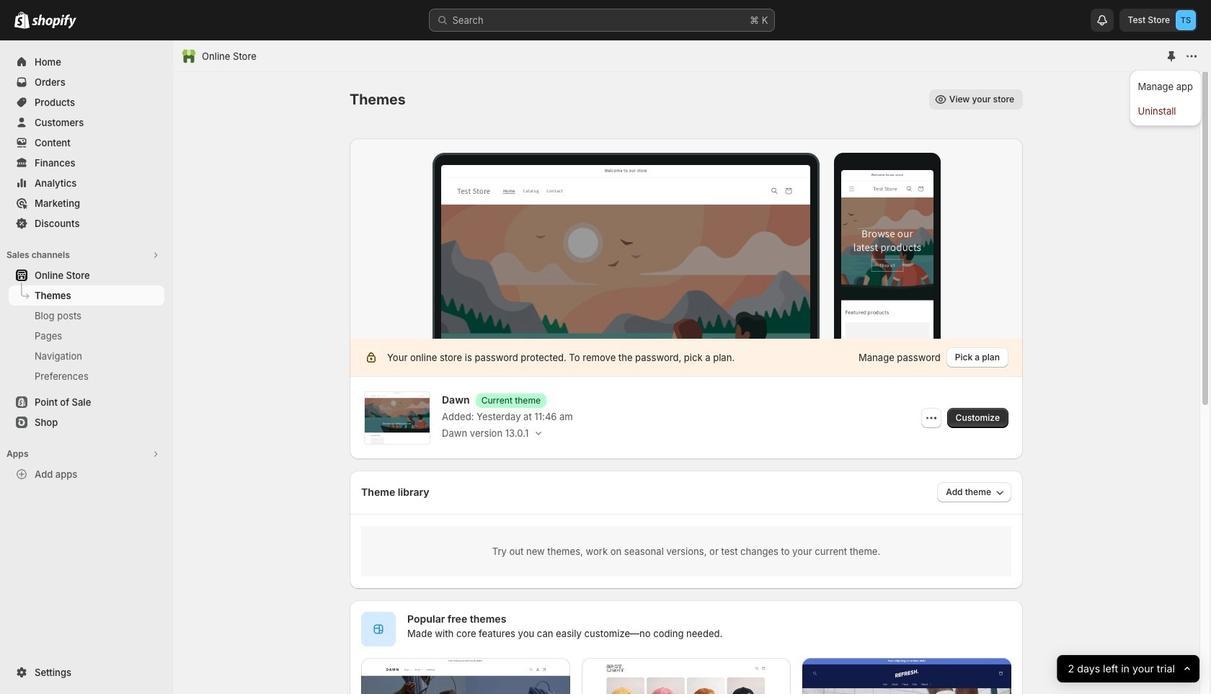 Task type: vqa. For each thing, say whether or not it's contained in the screenshot.
Saturday element related to Friday Element corresponding to second Monday element from the right
no



Task type: locate. For each thing, give the bounding box(es) containing it.
test store image
[[1176, 10, 1197, 30]]



Task type: describe. For each thing, give the bounding box(es) containing it.
shopify image
[[32, 14, 76, 29]]

online store image
[[182, 49, 196, 63]]

shopify image
[[14, 12, 30, 29]]



